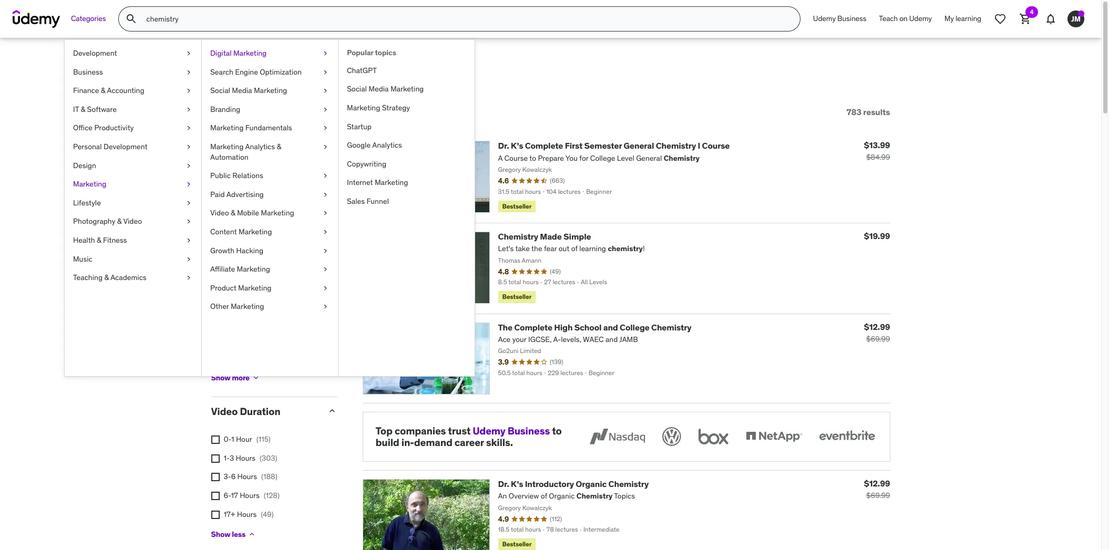 Task type: describe. For each thing, give the bounding box(es) containing it.
productivity
[[94, 123, 134, 133]]

other marketing
[[210, 302, 264, 311]]

career
[[455, 436, 484, 449]]

783 for 783 results for "chemistry"
[[211, 62, 241, 84]]

1
[[231, 435, 234, 444]]

& for it & software
[[81, 104, 85, 114]]

development inside personal development link
[[104, 142, 147, 151]]

analytics for google
[[372, 140, 402, 150]]

product marketing
[[210, 283, 271, 293]]

up for 3.0 & up
[[281, 235, 290, 244]]

general
[[624, 141, 654, 151]]

analytics for marketing
[[245, 142, 275, 151]]

783 results for "chemistry"
[[211, 62, 424, 84]]

copywriting link
[[339, 155, 475, 174]]

personal
[[73, 142, 102, 151]]

small image for language
[[327, 267, 337, 277]]

the complete high school and college chemistry link
[[498, 322, 692, 332]]

xsmall image for marketing analytics & automation
[[321, 142, 330, 152]]

digital marketing element
[[338, 40, 475, 376]]

content
[[210, 227, 237, 237]]

teach
[[879, 14, 898, 23]]

marketing analytics & automation
[[210, 142, 281, 162]]

xsmall image for product marketing
[[321, 283, 330, 293]]

teaching & academics
[[73, 273, 147, 282]]

categories button
[[65, 6, 112, 32]]

marketing analytics & automation link
[[202, 138, 338, 167]]

topics
[[375, 48, 396, 57]]

marketing down hacking
[[237, 264, 270, 274]]

(684)
[[252, 296, 270, 305]]

digital marketing
[[210, 48, 267, 58]]

eventbrite image
[[817, 425, 877, 448]]

teaching & academics link
[[65, 269, 201, 287]]

video for video duration
[[211, 405, 238, 418]]

6
[[231, 472, 236, 482]]

search engine optimization
[[210, 67, 302, 77]]

results for 783 results for "chemistry"
[[245, 62, 299, 84]]

(49)
[[261, 510, 274, 519]]

shopping cart with 4 items image
[[1019, 13, 1032, 25]]

Search for anything text field
[[144, 10, 787, 28]]

0 vertical spatial complete
[[525, 141, 563, 151]]

chemistry right college at bottom right
[[651, 322, 692, 332]]

xsmall image for content marketing
[[321, 227, 330, 237]]

startup link
[[339, 118, 475, 136]]

1-3 hours (303)
[[224, 454, 277, 463]]

build
[[376, 436, 399, 449]]

for
[[303, 62, 325, 84]]

product
[[210, 283, 236, 293]]

xsmall image for search engine optimization
[[321, 67, 330, 77]]

internet marketing link
[[339, 174, 475, 192]]

filter button
[[211, 96, 258, 128]]

lifestyle
[[73, 198, 101, 208]]

fundamentals
[[245, 123, 292, 133]]

popular topics
[[347, 48, 396, 57]]

marketing down chatgpt link
[[390, 84, 424, 94]]

17
[[231, 491, 238, 500]]

personal development
[[73, 142, 147, 151]]

(541)
[[294, 216, 309, 226]]

hours for 1-3 hours
[[236, 454, 255, 463]]

4
[[1030, 8, 1034, 16]]

up for 3.5 & up (541)
[[281, 216, 289, 226]]

& for video & mobile marketing
[[231, 208, 235, 218]]

google analytics link
[[339, 136, 475, 155]]

xsmall image for health & fitness
[[185, 235, 193, 246]]

my learning
[[944, 14, 981, 23]]

xsmall image for design
[[185, 161, 193, 171]]

dr. for dr. k's complete first semester general chemistry i course
[[498, 141, 509, 151]]

chatgpt
[[347, 66, 377, 75]]

volkswagen image
[[660, 425, 683, 448]]

$12.99 $69.99 for dr. k's introductory organic chemistry
[[864, 478, 890, 500]]

& for 4.5 & up
[[275, 179, 279, 188]]

business link
[[65, 63, 201, 82]]

marketing down search engine optimization link
[[254, 86, 287, 95]]

software
[[87, 104, 117, 114]]

3.5
[[263, 216, 273, 226]]

xsmall image for social media marketing
[[321, 86, 330, 96]]

nasdaq image
[[587, 425, 647, 448]]

show more button
[[211, 368, 260, 389]]

design link
[[65, 156, 201, 175]]

video & mobile marketing link
[[202, 204, 338, 223]]

language button
[[211, 266, 318, 279]]

demand
[[414, 436, 452, 449]]

public relations
[[210, 171, 263, 180]]

783 results status
[[847, 107, 890, 117]]

& for 4.0 & up
[[275, 198, 279, 207]]

xsmall image for other marketing
[[321, 302, 330, 312]]

internet
[[347, 178, 373, 187]]

0 horizontal spatial udemy
[[473, 424, 505, 437]]

google
[[347, 140, 371, 150]]

optimization
[[260, 67, 302, 77]]

xsmall image for show less
[[248, 530, 256, 539]]

jm
[[1071, 14, 1081, 23]]

content marketing
[[210, 227, 272, 237]]

results for 783 results
[[863, 107, 890, 117]]

language
[[211, 266, 257, 279]]

"chemistry"
[[329, 62, 424, 84]]

social media marketing for the social media marketing link to the left
[[210, 86, 287, 95]]

4.0 & up
[[263, 198, 290, 207]]

xsmall image for lifestyle
[[185, 198, 193, 208]]

you have alerts image
[[1078, 11, 1084, 17]]

xsmall image for video & mobile marketing
[[321, 208, 330, 219]]

show for video duration
[[211, 530, 230, 539]]

public relations link
[[202, 167, 338, 185]]

show for language
[[211, 373, 230, 383]]

chemistry right organic
[[608, 479, 649, 489]]

social for the social media marketing link to the left
[[210, 86, 230, 95]]

marketing down 4.0 & up
[[261, 208, 294, 218]]

1 horizontal spatial udemy business link
[[807, 6, 873, 32]]

xsmall image for branding
[[321, 104, 330, 115]]

top companies trust udemy business
[[376, 424, 550, 437]]

& for teaching & academics
[[104, 273, 109, 282]]

3-
[[224, 472, 231, 482]]

video & mobile marketing
[[210, 208, 294, 218]]

0 horizontal spatial social media marketing link
[[202, 82, 338, 100]]

my
[[944, 14, 954, 23]]

show more
[[211, 373, 250, 383]]

paid advertising
[[210, 190, 264, 199]]

xsmall image for marketing
[[185, 179, 193, 190]]

engine
[[235, 67, 258, 77]]

k's for introductory
[[511, 479, 523, 489]]

xsmall image for teaching & academics
[[185, 273, 193, 283]]

dr. k's introductory organic chemistry
[[498, 479, 649, 489]]

783 results
[[847, 107, 890, 117]]

video duration button
[[211, 405, 318, 418]]

xsmall image for office productivity
[[185, 123, 193, 133]]

music link
[[65, 250, 201, 269]]

marketing fundamentals
[[210, 123, 292, 133]]

digital marketing link
[[202, 44, 338, 63]]

less
[[232, 530, 245, 539]]

box image
[[696, 425, 731, 448]]

affiliate marketing
[[210, 264, 270, 274]]

accounting
[[107, 86, 144, 95]]

finance & accounting link
[[65, 82, 201, 100]]

video for video & mobile marketing
[[210, 208, 229, 218]]

first
[[565, 141, 583, 151]]

1-
[[224, 454, 230, 463]]

xsmall image for affiliate marketing
[[321, 264, 330, 275]]

social media marketing for the right the social media marketing link
[[347, 84, 424, 94]]

dr. for dr. k's introductory organic chemistry
[[498, 479, 509, 489]]

hours for 3-6 hours
[[237, 472, 257, 482]]



Task type: locate. For each thing, give the bounding box(es) containing it.
0 vertical spatial udemy business link
[[807, 6, 873, 32]]

$69.99
[[866, 334, 890, 344], [866, 491, 890, 500]]

media down "chemistry"
[[369, 84, 389, 94]]

marketing down product marketing
[[231, 302, 264, 311]]

$12.99
[[864, 321, 890, 332], [864, 478, 890, 489]]

chatgpt link
[[339, 61, 475, 80]]

marketing up automation on the left top of the page
[[210, 142, 244, 151]]

i
[[698, 141, 700, 151]]

$12.99 for dr. k's introductory organic chemistry
[[864, 478, 890, 489]]

2 vertical spatial business
[[508, 424, 550, 437]]

social media marketing link down optimization in the left of the page
[[202, 82, 338, 100]]

college
[[620, 322, 650, 332]]

video up 0- in the left of the page
[[211, 405, 238, 418]]

up for 4.0 & up
[[281, 198, 290, 207]]

up right '3.0'
[[281, 235, 290, 244]]

analytics inside "digital marketing" element
[[372, 140, 402, 150]]

xsmall image inside development link
[[185, 48, 193, 59]]

high
[[554, 322, 573, 332]]

social down search at the left top of page
[[210, 86, 230, 95]]

results inside status
[[863, 107, 890, 117]]

xsmall image inside public relations link
[[321, 171, 330, 181]]

submit search image
[[125, 13, 138, 25]]

show
[[211, 373, 230, 383], [211, 530, 230, 539]]

other
[[210, 302, 229, 311]]

xsmall image inside search engine optimization link
[[321, 67, 330, 77]]

& for finance & accounting
[[101, 86, 105, 95]]

0 vertical spatial $12.99
[[864, 321, 890, 332]]

2 $12.99 $69.99 from the top
[[864, 478, 890, 500]]

0 vertical spatial results
[[245, 62, 299, 84]]

development down office productivity link
[[104, 142, 147, 151]]

marketing down 3.5
[[239, 227, 272, 237]]

analytics
[[372, 140, 402, 150], [245, 142, 275, 151]]

in-
[[401, 436, 414, 449]]

xsmall image for development
[[185, 48, 193, 59]]

783 for 783 results
[[847, 107, 862, 117]]

media
[[369, 84, 389, 94], [232, 86, 252, 95]]

xsmall image inside "show less" button
[[248, 530, 256, 539]]

marketing down branding
[[210, 123, 244, 133]]

social for the right the social media marketing link
[[347, 84, 367, 94]]

xsmall image inside product marketing link
[[321, 283, 330, 293]]

media down engine
[[232, 86, 252, 95]]

& up fitness
[[117, 217, 122, 226]]

show left more
[[211, 373, 230, 383]]

marketing link
[[65, 175, 201, 194]]

lifestyle link
[[65, 194, 201, 213]]

trust
[[448, 424, 471, 437]]

udemy business link left teach
[[807, 6, 873, 32]]

xsmall image for growth hacking
[[321, 246, 330, 256]]

1 horizontal spatial social media marketing link
[[339, 80, 475, 99]]

paid advertising link
[[202, 185, 338, 204]]

my learning link
[[938, 6, 988, 32]]

health & fitness
[[73, 235, 127, 245]]

xsmall image inside design 'link'
[[185, 161, 193, 171]]

marketing up funnel
[[375, 178, 408, 187]]

$69.99 for the complete high school and college chemistry
[[866, 334, 890, 344]]

video duration
[[211, 405, 280, 418]]

photography & video
[[73, 217, 142, 226]]

office productivity
[[73, 123, 134, 133]]

0 vertical spatial k's
[[511, 141, 523, 151]]

2 horizontal spatial udemy
[[909, 14, 932, 23]]

filter
[[230, 107, 251, 117]]

&
[[101, 86, 105, 95], [81, 104, 85, 114], [277, 142, 281, 151], [275, 179, 279, 188], [275, 198, 279, 207], [231, 208, 235, 218], [275, 216, 279, 226], [117, 217, 122, 226], [275, 235, 279, 244], [97, 235, 101, 245], [104, 273, 109, 282]]

search
[[210, 67, 233, 77]]

1 vertical spatial development
[[104, 142, 147, 151]]

0 vertical spatial small image
[[218, 107, 228, 117]]

it
[[73, 104, 79, 114]]

xsmall image for it & software
[[185, 104, 193, 115]]

dr. k's introductory organic chemistry link
[[498, 479, 649, 489]]

17+
[[224, 510, 235, 519]]

results
[[245, 62, 299, 84], [863, 107, 890, 117]]

& right health
[[97, 235, 101, 245]]

xsmall image inside paid advertising "link"
[[321, 190, 330, 200]]

1 vertical spatial results
[[863, 107, 890, 117]]

xsmall image
[[321, 48, 330, 59], [185, 86, 193, 96], [321, 104, 330, 115], [321, 123, 330, 133], [321, 142, 330, 152], [185, 161, 193, 171], [321, 171, 330, 181], [185, 217, 193, 227], [321, 246, 330, 256], [185, 254, 193, 264], [321, 264, 330, 275], [321, 283, 330, 293], [321, 302, 330, 312], [211, 334, 219, 342], [211, 353, 219, 361], [252, 374, 260, 382], [211, 473, 219, 482], [211, 492, 219, 500], [248, 530, 256, 539]]

development down categories dropdown button
[[73, 48, 117, 58]]

hours right 17+
[[237, 510, 257, 519]]

xsmall image inside other marketing link
[[321, 302, 330, 312]]

1 horizontal spatial media
[[369, 84, 389, 94]]

xsmall image for personal development
[[185, 142, 193, 152]]

show left less
[[211, 530, 230, 539]]

small image inside filter button
[[218, 107, 228, 117]]

complete right the
[[514, 322, 552, 332]]

$84.99
[[866, 153, 890, 162]]

chemistry left i
[[656, 141, 696, 151]]

& right 4.5
[[275, 179, 279, 188]]

1 dr. from the top
[[498, 141, 509, 151]]

hour
[[236, 435, 252, 444]]

chemistry left made in the top of the page
[[498, 231, 538, 242]]

hours for 6-17 hours
[[240, 491, 260, 500]]

1 vertical spatial show
[[211, 530, 230, 539]]

affiliate marketing link
[[202, 260, 338, 279]]

0 vertical spatial show
[[211, 373, 230, 383]]

& for 3.5 & up (541)
[[275, 216, 279, 226]]

sales funnel link
[[339, 192, 475, 211]]

marketing up engine
[[233, 48, 267, 58]]

analytics inside marketing analytics & automation
[[245, 142, 275, 151]]

social media marketing down engine
[[210, 86, 287, 95]]

more
[[232, 373, 250, 383]]

0 vertical spatial $12.99 $69.99
[[864, 321, 890, 344]]

& for photography & video
[[117, 217, 122, 226]]

& right finance
[[101, 86, 105, 95]]

xsmall image inside 'digital marketing' link
[[321, 48, 330, 59]]

0 vertical spatial dr.
[[498, 141, 509, 151]]

udemy
[[813, 14, 836, 23], [909, 14, 932, 23], [473, 424, 505, 437]]

1 $12.99 from the top
[[864, 321, 890, 332]]

0 horizontal spatial results
[[245, 62, 299, 84]]

1 horizontal spatial social
[[347, 84, 367, 94]]

1 vertical spatial dr.
[[498, 479, 509, 489]]

1 vertical spatial $12.99
[[864, 478, 890, 489]]

1 vertical spatial $69.99
[[866, 491, 890, 500]]

xsmall image inside personal development link
[[185, 142, 193, 152]]

xsmall image inside growth hacking link
[[321, 246, 330, 256]]

up right 4.5
[[281, 179, 289, 188]]

& right 3.5
[[275, 216, 279, 226]]

1 vertical spatial k's
[[511, 479, 523, 489]]

complete left first on the right of the page
[[525, 141, 563, 151]]

hours right 6
[[237, 472, 257, 482]]

business up finance
[[73, 67, 103, 77]]

1 vertical spatial complete
[[514, 322, 552, 332]]

show less
[[211, 530, 245, 539]]

1 $69.99 from the top
[[866, 334, 890, 344]]

udemy image
[[13, 10, 60, 28]]

analytics down startup "link"
[[372, 140, 402, 150]]

xsmall image
[[185, 48, 193, 59], [185, 67, 193, 77], [321, 67, 330, 77], [321, 86, 330, 96], [185, 104, 193, 115], [185, 123, 193, 133], [185, 142, 193, 152], [185, 179, 193, 190], [321, 190, 330, 200], [185, 198, 193, 208], [321, 208, 330, 219], [321, 227, 330, 237], [185, 235, 193, 246], [185, 273, 193, 283], [211, 297, 219, 305], [211, 315, 219, 324], [211, 436, 219, 444], [211, 455, 219, 463], [211, 511, 219, 519]]

chemistry made simple link
[[498, 231, 591, 242]]

0 horizontal spatial social media marketing
[[210, 86, 287, 95]]

1 vertical spatial $12.99 $69.99
[[864, 478, 890, 500]]

dr.
[[498, 141, 509, 151], [498, 479, 509, 489]]

1 horizontal spatial udemy
[[813, 14, 836, 23]]

xsmall image inside teaching & academics link
[[185, 273, 193, 283]]

small image for video duration
[[327, 406, 337, 417]]

teach on udemy
[[879, 14, 932, 23]]

affiliate
[[210, 264, 235, 274]]

0 vertical spatial 783
[[211, 62, 241, 84]]

analytics down the fundamentals
[[245, 142, 275, 151]]

office
[[73, 123, 93, 133]]

xsmall image inside video & mobile marketing link
[[321, 208, 330, 219]]

1 vertical spatial 783
[[847, 107, 862, 117]]

organic
[[576, 479, 607, 489]]

1 $12.99 $69.99 from the top
[[864, 321, 890, 344]]

wishlist image
[[994, 13, 1007, 25]]

1 horizontal spatial results
[[863, 107, 890, 117]]

social inside "digital marketing" element
[[347, 84, 367, 94]]

3.0
[[263, 235, 273, 244]]

duration
[[240, 405, 280, 418]]

dr. k's complete first semester general chemistry i course link
[[498, 141, 730, 151]]

xsmall image for marketing fundamentals
[[321, 123, 330, 133]]

jm link
[[1063, 6, 1089, 32]]

xsmall image for finance & accounting
[[185, 86, 193, 96]]

xsmall image inside marketing fundamentals link
[[321, 123, 330, 133]]

health
[[73, 235, 95, 245]]

popular
[[347, 48, 373, 57]]

xsmall image inside the social media marketing link
[[321, 86, 330, 96]]

up left (541)
[[281, 216, 289, 226]]

startup
[[347, 122, 372, 131]]

0 horizontal spatial business
[[73, 67, 103, 77]]

xsmall image inside marketing analytics & automation link
[[321, 142, 330, 152]]

xsmall image inside music link
[[185, 254, 193, 264]]

$69.99 for dr. k's introductory organic chemistry
[[866, 491, 890, 500]]

xsmall image for public relations
[[321, 171, 330, 181]]

netapp image
[[744, 425, 804, 448]]

& left mobile
[[231, 208, 235, 218]]

xsmall image for music
[[185, 254, 193, 264]]

& right teaching
[[104, 273, 109, 282]]

1 horizontal spatial business
[[508, 424, 550, 437]]

xsmall image for photography & video
[[185, 217, 193, 227]]

xsmall image inside lifestyle link
[[185, 198, 193, 208]]

relations
[[232, 171, 263, 180]]

the complete high school and college chemistry
[[498, 322, 692, 332]]

social media marketing link up "strategy"
[[339, 80, 475, 99]]

udemy business link left the to
[[473, 424, 550, 437]]

português
[[224, 370, 258, 380]]

783 inside 783 results status
[[847, 107, 862, 117]]

business left teach
[[837, 14, 866, 23]]

chemistry
[[656, 141, 696, 151], [498, 231, 538, 242], [651, 322, 692, 332], [608, 479, 649, 489]]

growth hacking
[[210, 246, 263, 255]]

up
[[281, 179, 289, 188], [281, 198, 290, 207], [281, 216, 289, 226], [281, 235, 290, 244]]

2 show from the top
[[211, 530, 230, 539]]

up right "4.0"
[[281, 198, 290, 207]]

& for health & fitness
[[97, 235, 101, 245]]

0 vertical spatial development
[[73, 48, 117, 58]]

1 horizontal spatial 783
[[847, 107, 862, 117]]

marketing strategy
[[347, 103, 410, 112]]

social media marketing inside "digital marketing" element
[[347, 84, 424, 94]]

xsmall image inside business link
[[185, 67, 193, 77]]

search engine optimization link
[[202, 63, 338, 82]]

1 vertical spatial business
[[73, 67, 103, 77]]

& for 3.0 & up
[[275, 235, 279, 244]]

0 horizontal spatial udemy business link
[[473, 424, 550, 437]]

xsmall image inside photography & video link
[[185, 217, 193, 227]]

& right it
[[81, 104, 85, 114]]

1 horizontal spatial analytics
[[372, 140, 402, 150]]

hours right the 3
[[236, 454, 255, 463]]

3.0 & up
[[263, 235, 290, 244]]

marketing up lifestyle
[[73, 179, 106, 189]]

$12.99 for the complete high school and college chemistry
[[864, 321, 890, 332]]

dr. k's complete first semester general chemistry i course
[[498, 141, 730, 151]]

xsmall image for digital marketing
[[321, 48, 330, 59]]

2 k's from the top
[[511, 479, 523, 489]]

and
[[603, 322, 618, 332]]

show inside button
[[211, 530, 230, 539]]

0 vertical spatial $69.99
[[866, 334, 890, 344]]

k's for complete
[[511, 141, 523, 151]]

4.5
[[263, 179, 273, 188]]

2 dr. from the top
[[498, 479, 509, 489]]

social down chatgpt
[[347, 84, 367, 94]]

teaching
[[73, 273, 103, 282]]

growth
[[210, 246, 234, 255]]

video down paid
[[210, 208, 229, 218]]

xsmall image inside marketing link
[[185, 179, 193, 190]]

xsmall image inside content marketing link
[[321, 227, 330, 237]]

$13.99 $84.99
[[864, 140, 890, 162]]

xsmall image inside "it & software" link
[[185, 104, 193, 115]]

social media marketing down "chemistry"
[[347, 84, 424, 94]]

& right '3.0'
[[275, 235, 279, 244]]

xsmall image for show more
[[252, 374, 260, 382]]

0-
[[224, 435, 231, 444]]

xsmall image for business
[[185, 67, 193, 77]]

hours right 17 on the bottom
[[240, 491, 260, 500]]

video down lifestyle link
[[123, 217, 142, 226]]

2 $12.99 from the top
[[864, 478, 890, 489]]

xsmall image inside affiliate marketing link
[[321, 264, 330, 275]]

6-
[[224, 491, 231, 500]]

the
[[498, 322, 512, 332]]

marketing inside marketing analytics & automation
[[210, 142, 244, 151]]

learning
[[956, 14, 981, 23]]

3-6 hours (188)
[[224, 472, 277, 482]]

introductory
[[525, 479, 574, 489]]

complete
[[525, 141, 563, 151], [514, 322, 552, 332]]

media inside "digital marketing" element
[[369, 84, 389, 94]]

marketing up startup
[[347, 103, 380, 112]]

1 k's from the top
[[511, 141, 523, 151]]

& down marketing fundamentals link
[[277, 142, 281, 151]]

& right "4.0"
[[275, 198, 279, 207]]

1 show from the top
[[211, 373, 230, 383]]

k's
[[511, 141, 523, 151], [511, 479, 523, 489]]

0 horizontal spatial social
[[210, 86, 230, 95]]

0 horizontal spatial 783
[[211, 62, 241, 84]]

& inside marketing analytics & automation
[[277, 142, 281, 151]]

1 vertical spatial udemy business link
[[473, 424, 550, 437]]

0 horizontal spatial analytics
[[245, 142, 275, 151]]

xsmall image inside health & fitness link
[[185, 235, 193, 246]]

xsmall image inside 'finance & accounting' link
[[185, 86, 193, 96]]

business left the to
[[508, 424, 550, 437]]

$13.99
[[864, 140, 890, 151]]

xsmall image inside office productivity link
[[185, 123, 193, 133]]

2 $69.99 from the top
[[866, 491, 890, 500]]

marketing up (684)
[[238, 283, 271, 293]]

$12.99 $69.99 for the complete high school and college chemistry
[[864, 321, 890, 344]]

0 horizontal spatial media
[[232, 86, 252, 95]]

small image
[[218, 107, 228, 117], [327, 267, 337, 277], [327, 406, 337, 417]]

music
[[73, 254, 92, 264]]

other marketing link
[[202, 298, 338, 316]]

xsmall image inside show more button
[[252, 374, 260, 382]]

xsmall image for paid advertising
[[321, 190, 330, 200]]

1 horizontal spatial social media marketing
[[347, 84, 424, 94]]

xsmall image inside branding link
[[321, 104, 330, 115]]

up for 4.5 & up
[[281, 179, 289, 188]]

show inside button
[[211, 373, 230, 383]]

english (684)
[[224, 296, 270, 305]]

1 vertical spatial small image
[[327, 267, 337, 277]]

notifications image
[[1044, 13, 1057, 25]]

2 horizontal spatial business
[[837, 14, 866, 23]]

2 vertical spatial small image
[[327, 406, 337, 417]]

to build in-demand career skills.
[[376, 424, 562, 449]]

4 link
[[1013, 6, 1038, 32]]

development inside development link
[[73, 48, 117, 58]]

0 vertical spatial business
[[837, 14, 866, 23]]



Task type: vqa. For each thing, say whether or not it's contained in the screenshot.


